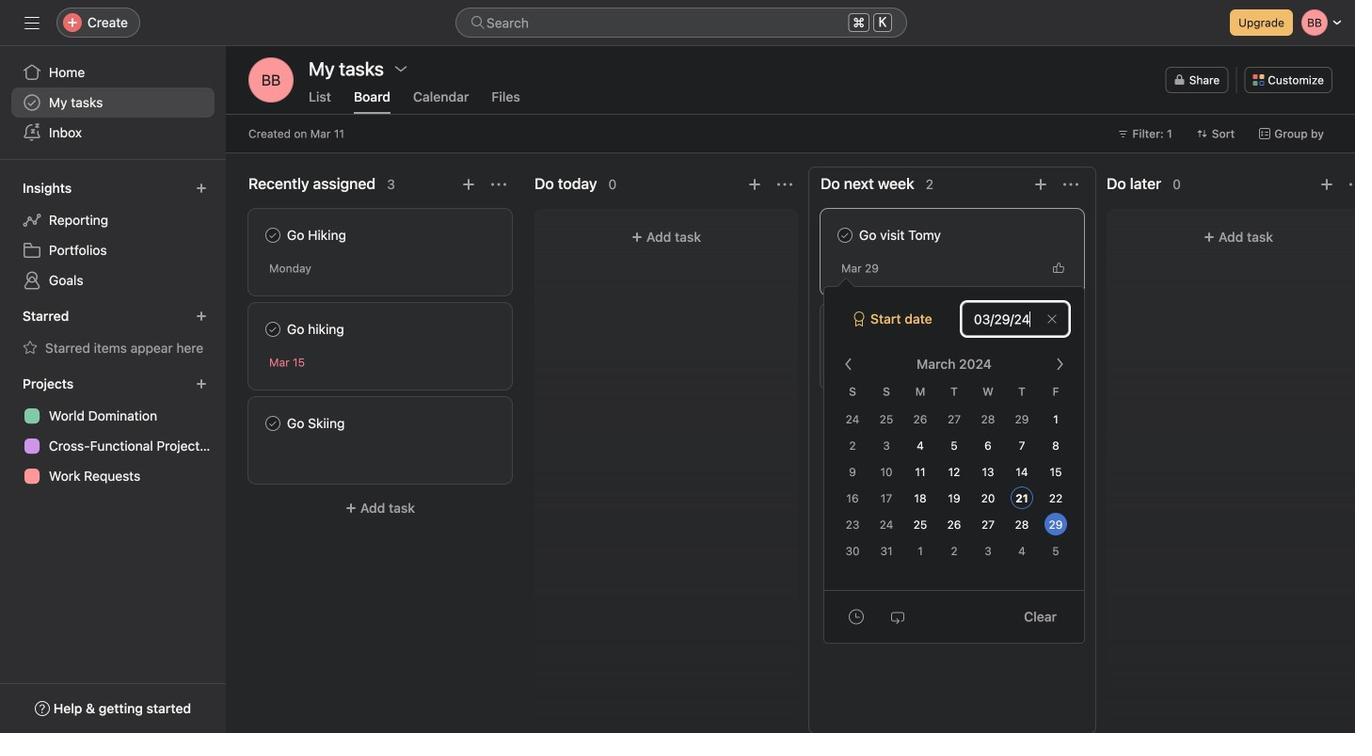 Task type: locate. For each thing, give the bounding box(es) containing it.
hide sidebar image
[[24, 15, 40, 30]]

Mark complete checkbox
[[834, 224, 857, 247], [262, 318, 284, 341], [834, 318, 857, 341]]

0 horizontal spatial add task image
[[461, 177, 476, 192]]

add task image
[[461, 177, 476, 192], [748, 177, 763, 192], [1034, 177, 1049, 192]]

2 add task image from the left
[[748, 177, 763, 192]]

Mark complete checkbox
[[262, 224, 284, 247], [262, 412, 284, 435]]

set to repeat image
[[891, 610, 906, 625]]

1 mark complete checkbox from the top
[[262, 224, 284, 247]]

1 add task image from the left
[[461, 177, 476, 192]]

2 horizontal spatial add task image
[[1034, 177, 1049, 192]]

0 vertical spatial mark complete checkbox
[[262, 224, 284, 247]]

insights element
[[0, 171, 226, 299]]

more section actions image
[[492, 177, 507, 192], [778, 177, 793, 192], [1064, 177, 1079, 192], [1350, 177, 1356, 192]]

mark complete checkbox for 3rd 'more section actions' image from left
[[834, 318, 857, 341]]

add task image for 3rd 'more section actions' image from the right
[[748, 177, 763, 192]]

mark complete image
[[262, 224, 284, 247], [262, 318, 284, 341], [834, 318, 857, 341], [262, 412, 284, 435]]

0 likes. click to like this task image
[[1054, 263, 1065, 274]]

3 more section actions image from the left
[[1064, 177, 1079, 192]]

1 more section actions image from the left
[[492, 177, 507, 192]]

mark complete image for second mark complete checkbox from the bottom
[[262, 224, 284, 247]]

None field
[[456, 8, 908, 38]]

1 horizontal spatial add task image
[[748, 177, 763, 192]]

1 vertical spatial mark complete checkbox
[[262, 412, 284, 435]]

add task image for 3rd 'more section actions' image from left
[[1034, 177, 1049, 192]]

2 more section actions image from the left
[[778, 177, 793, 192]]

next month image
[[1053, 357, 1068, 372]]

3 add task image from the left
[[1034, 177, 1049, 192]]

new insights image
[[196, 183, 207, 194]]

add items to starred image
[[196, 311, 207, 322]]



Task type: vqa. For each thing, say whether or not it's contained in the screenshot.
Mark complete option inside the the Meetings cell
no



Task type: describe. For each thing, give the bounding box(es) containing it.
Due date text field
[[962, 302, 1070, 336]]

mark complete image for mark complete option for 3rd 'more section actions' image from left
[[834, 318, 857, 341]]

view profile settings image
[[249, 57, 294, 103]]

2 mark complete checkbox from the top
[[262, 412, 284, 435]]

mark complete image for first mark complete checkbox from the bottom
[[262, 412, 284, 435]]

mark complete image for mark complete option corresponding to first 'more section actions' image
[[262, 318, 284, 341]]

add task image for first 'more section actions' image
[[461, 177, 476, 192]]

mark complete image
[[834, 224, 857, 247]]

starred element
[[0, 299, 226, 367]]

new project or portfolio image
[[196, 379, 207, 390]]

add task image
[[1320, 177, 1335, 192]]

projects element
[[0, 367, 226, 495]]

add time image
[[849, 610, 864, 625]]

global element
[[0, 46, 226, 159]]

Search tasks, projects, and more text field
[[456, 8, 908, 38]]

4 more section actions image from the left
[[1350, 177, 1356, 192]]

show options image
[[393, 61, 409, 76]]

mark complete checkbox for first 'more section actions' image
[[262, 318, 284, 341]]

previous month image
[[842, 357, 857, 372]]

clear due date image
[[1047, 314, 1058, 325]]



